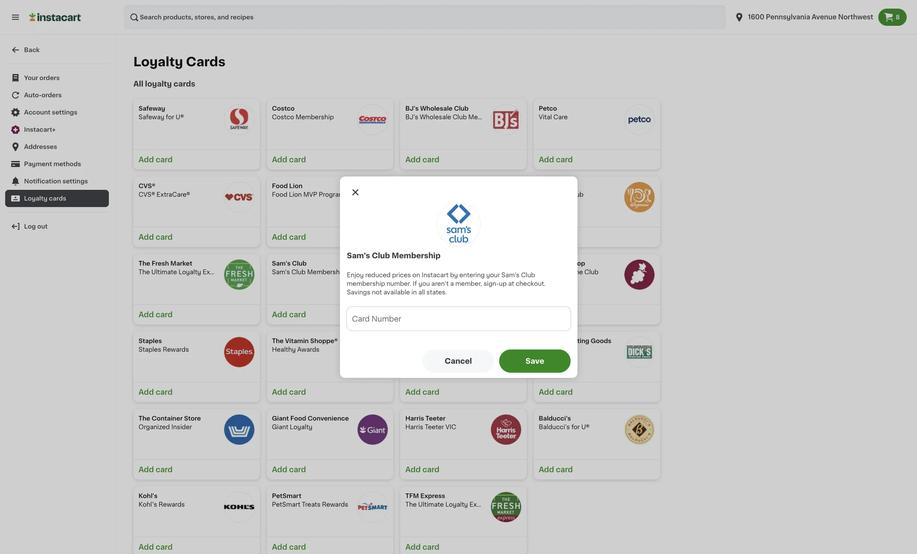 Task type: locate. For each thing, give the bounding box(es) containing it.
martin's
[[406, 260, 437, 267], [406, 269, 436, 275]]

all loyalty cards
[[133, 81, 195, 87]]

0 vertical spatial bj's
[[406, 105, 419, 112]]

for inside safeway safeway for u®
[[166, 114, 174, 120]]

0 horizontal spatial u®
[[176, 114, 184, 120]]

add for the fresh market the ultimate loyalty experience
[[139, 311, 154, 318]]

member,
[[455, 281, 482, 287]]

1 vertical spatial food
[[272, 192, 288, 198]]

1 vertical spatial orders
[[42, 92, 62, 98]]

giant
[[272, 415, 289, 422], [272, 424, 289, 430]]

1 horizontal spatial u®
[[582, 424, 590, 430]]

lion
[[289, 183, 303, 189], [289, 192, 302, 198]]

dick's sporting goods scorecard
[[539, 338, 612, 353]]

1 horizontal spatial ultimate
[[418, 502, 444, 508]]

not
[[372, 289, 382, 295]]

save
[[526, 358, 544, 365]]

tfm express the ultimate loyalty experience
[[406, 493, 504, 508]]

food left mvp
[[272, 192, 288, 198]]

add card for the vitamin shoppe® healthy awards
[[272, 389, 306, 396]]

vitamin
[[285, 338, 309, 344]]

the for the vitamin shoppe® healthy awards
[[272, 338, 284, 344]]

enjoy
[[347, 272, 364, 278]]

add card button for dick's sporting goods scorecard
[[534, 382, 660, 402]]

card for petsmart petsmart treats rewards
[[289, 544, 306, 551]]

food left "convenience"
[[291, 415, 306, 422]]

add card for bj's wholesale club bj's wholesale club membership
[[406, 156, 440, 163]]

0 vertical spatial for
[[166, 114, 174, 120]]

2 cvs® from the top
[[139, 192, 155, 198]]

1 vertical spatial experience
[[470, 502, 504, 508]]

0 vertical spatial costco
[[272, 105, 295, 112]]

notification settings
[[24, 178, 88, 184]]

sephora image
[[491, 337, 522, 368]]

2 balducci's from the top
[[539, 424, 570, 430]]

0 vertical spatial giant
[[272, 415, 289, 422]]

available
[[383, 289, 410, 295]]

1 horizontal spatial insider
[[456, 347, 476, 353]]

express
[[421, 493, 445, 499]]

2 harris from the top
[[406, 424, 424, 430]]

1 vertical spatial teeter
[[425, 424, 444, 430]]

u® for safeway safeway for u®
[[176, 114, 184, 120]]

0 horizontal spatial ultimate
[[151, 269, 177, 275]]

1 horizontal spatial for
[[572, 424, 580, 430]]

staples staples rewards
[[139, 338, 189, 353]]

the for the wine shop discount wine club
[[539, 260, 551, 267]]

cards
[[174, 81, 195, 87], [49, 195, 66, 202]]

add for giant food convenience giant loyalty
[[272, 466, 287, 473]]

0 vertical spatial settings
[[52, 109, 77, 115]]

card for dick's sporting goods scorecard
[[556, 389, 573, 396]]

add for food lion food lion mvp program
[[272, 234, 287, 241]]

membership
[[347, 281, 385, 287]]

card for the wine shop discount wine club
[[556, 311, 573, 318]]

0 vertical spatial wine
[[552, 260, 568, 267]]

1 vertical spatial martin's
[[406, 269, 436, 275]]

container
[[152, 415, 183, 422]]

ultimate inside the fresh market the ultimate loyalty experience
[[151, 269, 177, 275]]

wine up discount
[[552, 260, 568, 267]]

cards down notification settings link
[[49, 195, 66, 202]]

add card for staples staples rewards
[[139, 389, 173, 396]]

1 vertical spatial insider
[[171, 424, 192, 430]]

add card button for sam's club sam's club membership
[[267, 304, 394, 325]]

add for the container store organized insider
[[139, 466, 154, 473]]

0 vertical spatial orders
[[40, 75, 60, 81]]

instacart
[[422, 272, 449, 278]]

add card for the fresh market the ultimate loyalty experience
[[139, 311, 173, 318]]

add card button for petco vital care
[[534, 149, 660, 170]]

add card for the wine shop discount wine club
[[539, 311, 573, 318]]

2 staples from the top
[[139, 347, 161, 353]]

insider
[[456, 347, 476, 353], [171, 424, 192, 430]]

bj's
[[406, 105, 419, 112], [406, 114, 418, 120]]

Card Number text field
[[347, 307, 571, 331]]

petsmart image
[[357, 492, 388, 523]]

0 vertical spatial lion
[[289, 183, 303, 189]]

2 costco from the top
[[272, 114, 294, 120]]

add card button for the wine shop discount wine club
[[534, 304, 660, 325]]

sam's
[[347, 252, 370, 259], [272, 260, 291, 267], [272, 269, 290, 275], [502, 272, 520, 278]]

1 vertical spatial balducci's
[[539, 424, 570, 430]]

0 vertical spatial balducci's
[[539, 415, 571, 422]]

the container store image
[[224, 414, 255, 445]]

rewards inside the petsmart petsmart treats rewards
[[322, 502, 348, 508]]

settings for account settings
[[52, 109, 77, 115]]

add card for kohl's kohl's rewards
[[139, 544, 173, 551]]

card for balducci's balducci's for u®
[[556, 466, 573, 473]]

card for staples staples rewards
[[156, 389, 173, 396]]

0 vertical spatial experience
[[203, 269, 237, 275]]

add card for food lion food lion mvp program
[[272, 234, 306, 241]]

safeway
[[139, 105, 165, 112], [139, 114, 164, 120]]

membership inside sam's club sam's club membership
[[307, 269, 346, 275]]

cvs® image
[[224, 182, 255, 213]]

sam's club image
[[357, 259, 388, 290]]

orders up auto-orders
[[40, 75, 60, 81]]

shoppers club
[[539, 192, 584, 198]]

0 vertical spatial petsmart
[[272, 493, 302, 499]]

instacart logo image
[[29, 12, 81, 22]]

0 horizontal spatial experience
[[203, 269, 237, 275]]

reduced
[[365, 272, 391, 278]]

1 costco from the top
[[272, 105, 295, 112]]

card for food lion food lion mvp program
[[289, 234, 306, 241]]

loyalty inside tfm express the ultimate loyalty experience
[[446, 502, 468, 508]]

add for staples staples rewards
[[139, 389, 154, 396]]

ultimate down the express at the bottom left of the page
[[418, 502, 444, 508]]

add card
[[139, 156, 173, 163], [272, 156, 306, 163], [406, 156, 440, 163], [539, 156, 573, 163], [139, 234, 173, 241], [272, 234, 306, 241], [406, 234, 440, 241], [139, 311, 173, 318], [272, 311, 306, 318], [539, 311, 573, 318], [139, 389, 173, 396], [272, 389, 306, 396], [406, 389, 440, 396], [539, 389, 573, 396], [139, 466, 173, 473], [272, 466, 306, 473], [406, 466, 440, 473], [539, 466, 573, 473], [139, 544, 173, 551], [272, 544, 306, 551], [406, 544, 440, 551]]

u® inside safeway safeway for u®
[[176, 114, 184, 120]]

add card button
[[133, 149, 260, 170], [267, 149, 394, 170], [400, 149, 527, 170], [534, 149, 660, 170], [133, 227, 260, 247], [267, 227, 394, 247], [400, 227, 527, 247], [133, 304, 260, 325], [267, 304, 394, 325], [534, 304, 660, 325], [133, 382, 260, 402], [267, 382, 394, 402], [400, 382, 527, 402], [534, 382, 660, 402], [133, 459, 260, 480], [267, 459, 394, 480], [400, 459, 527, 480], [534, 459, 660, 480], [133, 537, 260, 554], [267, 537, 394, 554], [400, 537, 527, 554]]

settings down auto-orders link
[[52, 109, 77, 115]]

wine
[[552, 260, 568, 267], [568, 269, 583, 275]]

1 vertical spatial safeway
[[139, 114, 164, 120]]

1 vertical spatial costco
[[272, 114, 294, 120]]

orders up the account settings
[[42, 92, 62, 98]]

0 vertical spatial safeway
[[139, 105, 165, 112]]

2 giant from the top
[[272, 424, 289, 430]]

1 vertical spatial staples
[[139, 347, 161, 353]]

the inside the container store organized insider
[[139, 415, 150, 422]]

instacart+ link
[[5, 121, 109, 138]]

insider up cancel on the bottom of page
[[456, 347, 476, 353]]

program
[[319, 192, 345, 198]]

food lion image
[[357, 182, 388, 213]]

1 giant from the top
[[272, 415, 289, 422]]

0 horizontal spatial for
[[166, 114, 174, 120]]

add for bj's wholesale club bj's wholesale club membership
[[406, 156, 421, 163]]

orders
[[40, 75, 60, 81], [42, 92, 62, 98]]

0 vertical spatial u®
[[176, 114, 184, 120]]

card for sam's club sam's club membership
[[289, 311, 306, 318]]

1 martin's from the top
[[406, 260, 437, 267]]

loyalty
[[145, 81, 172, 87]]

1 horizontal spatial wine
[[568, 269, 583, 275]]

the vitamin shoppe® image
[[357, 337, 388, 368]]

rewards
[[461, 269, 487, 275], [163, 347, 189, 353], [159, 502, 185, 508], [322, 502, 348, 508]]

bj's wholesale club image
[[491, 104, 522, 135]]

add card for giant food convenience giant loyalty
[[272, 466, 306, 473]]

add card button for costco costco membership
[[267, 149, 394, 170]]

add card button for cvs® cvs® extracare®
[[133, 227, 260, 247]]

orders for your orders
[[40, 75, 60, 81]]

martin's up you
[[406, 269, 436, 275]]

1 horizontal spatial cards
[[174, 81, 195, 87]]

card for the container store organized insider
[[156, 466, 173, 473]]

rewards inside kohl's kohl's rewards
[[159, 502, 185, 508]]

0 vertical spatial food
[[272, 183, 288, 189]]

healthy
[[272, 347, 296, 353]]

add card for safeway safeway for u®
[[139, 156, 173, 163]]

fresh
[[152, 260, 169, 267]]

extracare®
[[157, 192, 190, 198]]

add card for tfm express the ultimate loyalty experience
[[406, 544, 440, 551]]

in
[[411, 289, 417, 295]]

loyalty
[[133, 56, 183, 68], [24, 195, 47, 202], [179, 269, 201, 275], [290, 424, 313, 430], [446, 502, 468, 508]]

shoppe®
[[310, 338, 338, 344]]

club
[[454, 105, 469, 112], [453, 114, 467, 120], [570, 192, 584, 198], [372, 252, 390, 259], [292, 260, 307, 267], [292, 269, 306, 275], [585, 269, 599, 275], [521, 272, 535, 278]]

1 vertical spatial petsmart
[[272, 502, 301, 508]]

for inside balducci's balducci's for u®
[[572, 424, 580, 430]]

teeter
[[426, 415, 446, 422], [425, 424, 444, 430]]

the inside the wine shop discount wine club
[[539, 260, 551, 267]]

petco image
[[624, 104, 655, 135]]

petsmart
[[272, 493, 302, 499], [272, 502, 301, 508]]

1 vertical spatial settings
[[62, 178, 88, 184]]

1 vertical spatial cards
[[49, 195, 66, 202]]

your orders link
[[5, 69, 109, 87]]

0 vertical spatial harris
[[406, 415, 424, 422]]

auto-orders
[[24, 92, 62, 98]]

account settings link
[[5, 104, 109, 121]]

1 vertical spatial for
[[572, 424, 580, 430]]

1 vertical spatial ultimate
[[418, 502, 444, 508]]

the inside the vitamin shoppe® healthy awards
[[272, 338, 284, 344]]

enjoy reduced prices on instacart by entering your sam's club membership number. if you aren't a member, sign-up at checkout. savings not available in all states.
[[347, 272, 546, 295]]

auto-
[[24, 92, 42, 98]]

2 vertical spatial food
[[291, 415, 306, 422]]

cards down loyalty cards
[[174, 81, 195, 87]]

add for cvs® cvs® extracare®
[[139, 234, 154, 241]]

wholesale
[[420, 105, 453, 112], [420, 114, 451, 120]]

the for the fresh market the ultimate loyalty experience
[[139, 260, 150, 267]]

add for harris teeter harris teeter vic
[[406, 466, 421, 473]]

add for dick's sporting goods scorecard
[[539, 389, 554, 396]]

u® for balducci's balducci's for u®
[[582, 424, 590, 430]]

payment
[[24, 161, 52, 167]]

0 horizontal spatial insider
[[171, 424, 192, 430]]

card
[[156, 156, 173, 163], [289, 156, 306, 163], [423, 156, 440, 163], [556, 156, 573, 163], [156, 234, 173, 241], [289, 234, 306, 241], [423, 234, 440, 241], [156, 311, 173, 318], [289, 311, 306, 318], [556, 311, 573, 318], [156, 389, 173, 396], [289, 389, 306, 396], [423, 389, 440, 396], [556, 389, 573, 396], [156, 466, 173, 473], [289, 466, 306, 473], [423, 466, 440, 473], [556, 466, 573, 473], [156, 544, 173, 551], [289, 544, 306, 551], [423, 544, 440, 551]]

goods
[[591, 338, 612, 344]]

1 vertical spatial harris
[[406, 424, 424, 430]]

1 vertical spatial bj's
[[406, 114, 418, 120]]

sam's club membership
[[347, 252, 441, 259]]

settings down the methods
[[62, 178, 88, 184]]

1 vertical spatial giant
[[272, 424, 289, 430]]

wine down shop
[[568, 269, 583, 275]]

add card button for kohl's kohl's rewards
[[133, 537, 260, 554]]

food right cvs® image
[[272, 183, 288, 189]]

insider down store
[[171, 424, 192, 430]]

staples
[[139, 338, 162, 344], [139, 347, 161, 353]]

0 vertical spatial martin's
[[406, 260, 437, 267]]

card for costco costco membership
[[289, 156, 306, 163]]

add
[[139, 156, 154, 163], [272, 156, 287, 163], [406, 156, 421, 163], [539, 156, 554, 163], [139, 234, 154, 241], [272, 234, 287, 241], [406, 234, 421, 241], [139, 311, 154, 318], [272, 311, 287, 318], [539, 311, 554, 318], [139, 389, 154, 396], [272, 389, 287, 396], [406, 389, 421, 396], [539, 389, 554, 396], [139, 466, 154, 473], [272, 466, 287, 473], [406, 466, 421, 473], [539, 466, 554, 473], [139, 544, 154, 551], [272, 544, 287, 551], [406, 544, 421, 551]]

card for tfm express the ultimate loyalty experience
[[423, 544, 440, 551]]

add for tfm express the ultimate loyalty experience
[[406, 544, 421, 551]]

auto-orders link
[[5, 87, 109, 104]]

1 vertical spatial u®
[[582, 424, 590, 430]]

food
[[272, 183, 288, 189], [272, 192, 288, 198], [291, 415, 306, 422]]

balducci's
[[539, 415, 571, 422], [539, 424, 570, 430]]

for for safeway
[[166, 114, 174, 120]]

0 vertical spatial cvs®
[[139, 183, 155, 189]]

0 vertical spatial ultimate
[[151, 269, 177, 275]]

add card for balducci's balducci's for u®
[[539, 466, 573, 473]]

staples image
[[224, 337, 255, 368]]

sam's inside enjoy reduced prices on instacart by entering your sam's club membership number. if you aren't a member, sign-up at checkout. savings not available in all states.
[[502, 272, 520, 278]]

0 horizontal spatial wine
[[552, 260, 568, 267]]

1 vertical spatial cvs®
[[139, 192, 155, 198]]

sam's club membership image
[[437, 202, 481, 246]]

2 martin's from the top
[[406, 269, 436, 275]]

loyalty inside giant food convenience giant loyalty
[[290, 424, 313, 430]]

cvs®
[[139, 183, 155, 189], [139, 192, 155, 198]]

1 balducci's from the top
[[539, 415, 571, 422]]

martin's up on
[[406, 260, 437, 267]]

food lion food lion mvp program
[[272, 183, 345, 198]]

0 vertical spatial staples
[[139, 338, 162, 344]]

cvs® cvs® extracare®
[[139, 183, 190, 198]]

add card button for the fresh market the ultimate loyalty experience
[[133, 304, 260, 325]]

aren't
[[431, 281, 449, 287]]

kohl's
[[139, 493, 158, 499]]

insider inside the container store organized insider
[[171, 424, 192, 430]]

u® inside balducci's balducci's for u®
[[582, 424, 590, 430]]

ultimate down fresh at the left of the page
[[151, 269, 177, 275]]

1 horizontal spatial experience
[[470, 502, 504, 508]]

entering
[[459, 272, 485, 278]]

food inside giant food convenience giant loyalty
[[291, 415, 306, 422]]

u®
[[176, 114, 184, 120], [582, 424, 590, 430]]

kohl's
[[139, 502, 157, 508]]

harris teeter image
[[491, 414, 522, 445]]

the
[[139, 260, 150, 267], [539, 260, 551, 267], [139, 269, 150, 275], [272, 338, 284, 344], [139, 415, 150, 422], [406, 502, 417, 508]]



Task type: describe. For each thing, give the bounding box(es) containing it.
1 staples from the top
[[139, 338, 162, 344]]

add card for sam's club sam's club membership
[[272, 311, 306, 318]]

log
[[24, 223, 36, 229]]

add card button for the container store organized insider
[[133, 459, 260, 480]]

tfm
[[406, 493, 419, 499]]

card for harris teeter harris teeter vic
[[423, 466, 440, 473]]

dick's
[[539, 338, 561, 344]]

membership inside dialog
[[392, 252, 441, 259]]

harris teeter harris teeter vic
[[406, 415, 456, 430]]

martin's martin's choice rewards
[[406, 260, 487, 275]]

giant food convenience giant loyalty
[[272, 415, 349, 430]]

balducci's balducci's for u®
[[539, 415, 590, 430]]

discount
[[539, 269, 566, 275]]

treats
[[302, 502, 321, 508]]

add card button for tfm express the ultimate loyalty experience
[[400, 537, 527, 554]]

beauty
[[432, 347, 454, 353]]

awards
[[297, 347, 320, 353]]

store
[[184, 415, 201, 422]]

choice
[[437, 269, 459, 275]]

club inside the wine shop discount wine club
[[585, 269, 599, 275]]

add card button for staples staples rewards
[[133, 382, 260, 402]]

experience inside the fresh market the ultimate loyalty experience
[[203, 269, 237, 275]]

add card for the container store organized insider
[[139, 466, 173, 473]]

care
[[554, 114, 568, 120]]

the wine shop image
[[624, 259, 655, 290]]

0 vertical spatial cards
[[174, 81, 195, 87]]

add card for costco costco membership
[[272, 156, 306, 163]]

account settings
[[24, 109, 77, 115]]

add for petsmart petsmart treats rewards
[[272, 544, 287, 551]]

card for the fresh market the ultimate loyalty experience
[[156, 311, 173, 318]]

the container store organized insider
[[139, 415, 201, 430]]

8 button
[[879, 9, 907, 26]]

back link
[[5, 41, 109, 59]]

0 horizontal spatial cards
[[49, 195, 66, 202]]

the vitamin shoppe® healthy awards
[[272, 338, 338, 353]]

sporting
[[563, 338, 590, 344]]

add for sam's club sam's club membership
[[272, 311, 287, 318]]

organized
[[139, 424, 170, 430]]

settings for notification settings
[[62, 178, 88, 184]]

loyalty cards link
[[5, 190, 109, 207]]

if
[[413, 281, 417, 287]]

membership inside bj's wholesale club bj's wholesale club membership
[[469, 114, 507, 120]]

orders for auto-orders
[[42, 92, 62, 98]]

add card button for bj's wholesale club bj's wholesale club membership
[[400, 149, 527, 170]]

add for costco costco membership
[[272, 156, 287, 163]]

add for petco vital care
[[539, 156, 554, 163]]

market
[[171, 260, 192, 267]]

card for kohl's kohl's rewards
[[156, 544, 173, 551]]

2 petsmart from the top
[[272, 502, 301, 508]]

rewards inside martin's martin's choice rewards
[[461, 269, 487, 275]]

on
[[412, 272, 420, 278]]

cancel
[[445, 358, 472, 365]]

vic
[[446, 424, 456, 430]]

loyalty inside the fresh market the ultimate loyalty experience
[[179, 269, 201, 275]]

card for petco vital care
[[556, 156, 573, 163]]

0 vertical spatial teeter
[[426, 415, 446, 422]]

add for the wine shop discount wine club
[[539, 311, 554, 318]]

the inside tfm express the ultimate loyalty experience
[[406, 502, 417, 508]]

0 vertical spatial wholesale
[[420, 105, 453, 112]]

8
[[896, 14, 900, 20]]

1 harris from the top
[[406, 415, 424, 422]]

add card button for food lion food lion mvp program
[[267, 227, 394, 247]]

card for cvs® cvs® extracare®
[[156, 234, 173, 241]]

by
[[450, 272, 458, 278]]

sam's club membership dialog
[[340, 176, 578, 378]]

0 vertical spatial insider
[[456, 347, 476, 353]]

you
[[419, 281, 430, 287]]

card for giant food convenience giant loyalty
[[289, 466, 306, 473]]

1 safeway from the top
[[139, 105, 165, 112]]

addresses link
[[5, 138, 109, 155]]

out
[[37, 223, 48, 229]]

card for safeway safeway for u®
[[156, 156, 173, 163]]

log out
[[24, 223, 48, 229]]

1 vertical spatial wine
[[568, 269, 583, 275]]

your
[[486, 272, 500, 278]]

martin's image
[[491, 259, 522, 290]]

dick's sporting goods image
[[624, 337, 655, 368]]

club inside enjoy reduced prices on instacart by entering your sam's club membership number. if you aren't a member, sign-up at checkout. savings not available in all states.
[[521, 272, 535, 278]]

giant food convenience image
[[357, 414, 388, 445]]

add card button for the vitamin shoppe® healthy awards
[[267, 382, 394, 402]]

1 vertical spatial wholesale
[[420, 114, 451, 120]]

petsmart petsmart treats rewards
[[272, 493, 348, 508]]

balducci's image
[[624, 414, 655, 445]]

convenience
[[308, 415, 349, 422]]

methods
[[53, 161, 81, 167]]

add for kohl's kohl's rewards
[[139, 544, 154, 551]]

a
[[450, 281, 454, 287]]

loyalty cards
[[133, 56, 226, 68]]

sephora beauty insider
[[406, 347, 476, 353]]

mvp
[[304, 192, 317, 198]]

add card button for giant food convenience giant loyalty
[[267, 459, 394, 480]]

shop
[[569, 260, 585, 267]]

states.
[[427, 289, 447, 295]]

safeway safeway for u®
[[139, 105, 184, 120]]

save button
[[499, 349, 571, 373]]

your
[[24, 75, 38, 81]]

cards
[[186, 56, 226, 68]]

wegmans image
[[624, 182, 655, 213]]

rewards inside "staples staples rewards"
[[163, 347, 189, 353]]

vital
[[539, 114, 552, 120]]

add card for petsmart petsmart treats rewards
[[272, 544, 306, 551]]

all
[[133, 81, 143, 87]]

2 bj's from the top
[[406, 114, 418, 120]]

ultimate inside tfm express the ultimate loyalty experience
[[418, 502, 444, 508]]

card for the vitamin shoppe® healthy awards
[[289, 389, 306, 396]]

add for balducci's balducci's for u®
[[539, 466, 554, 473]]

add card for dick's sporting goods scorecard
[[539, 389, 573, 396]]

notification settings link
[[5, 173, 109, 190]]

add card button for petsmart petsmart treats rewards
[[267, 537, 394, 554]]

your orders
[[24, 75, 60, 81]]

giant food image
[[491, 182, 522, 213]]

add card for harris teeter harris teeter vic
[[406, 466, 440, 473]]

savings
[[347, 289, 370, 295]]

add for safeway safeway for u®
[[139, 156, 154, 163]]

experience inside tfm express the ultimate loyalty experience
[[470, 502, 504, 508]]

the fresh market image
[[224, 259, 255, 290]]

add card button for balducci's balducci's for u®
[[534, 459, 660, 480]]

for for balducci's
[[572, 424, 580, 430]]

the fresh market the ultimate loyalty experience
[[139, 260, 237, 275]]

prices
[[392, 272, 411, 278]]

2 safeway from the top
[[139, 114, 164, 120]]

petco vital care
[[539, 105, 568, 120]]

addresses
[[24, 144, 57, 150]]

safeway image
[[224, 104, 255, 135]]

all
[[418, 289, 425, 295]]

1 cvs® from the top
[[139, 183, 155, 189]]

log out link
[[5, 218, 109, 235]]

cancel button
[[423, 349, 494, 373]]

checkout.
[[516, 281, 546, 287]]

costco image
[[357, 104, 388, 135]]

add card button for safeway safeway for u®
[[133, 149, 260, 170]]

account
[[24, 109, 50, 115]]

the for the container store organized insider
[[139, 415, 150, 422]]

costco costco membership
[[272, 105, 334, 120]]

add card for petco vital care
[[539, 156, 573, 163]]

at
[[508, 281, 514, 287]]

add card for cvs® cvs® extracare®
[[139, 234, 173, 241]]

1 bj's from the top
[[406, 105, 419, 112]]

tfm express image
[[491, 492, 522, 523]]

card for bj's wholesale club bj's wholesale club membership
[[423, 156, 440, 163]]

sign-
[[484, 281, 499, 287]]

bj's wholesale club bj's wholesale club membership
[[406, 105, 507, 120]]

add for the vitamin shoppe® healthy awards
[[272, 389, 287, 396]]

sam's club sam's club membership
[[272, 260, 346, 275]]

add card button for harris teeter harris teeter vic
[[400, 459, 527, 480]]

1 petsmart from the top
[[272, 493, 302, 499]]

the wine shop discount wine club
[[539, 260, 599, 275]]

loyalty cards
[[24, 195, 66, 202]]

notification
[[24, 178, 61, 184]]

shoppers
[[539, 192, 568, 198]]

membership inside costco costco membership
[[296, 114, 334, 120]]

kohl's image
[[224, 492, 255, 523]]

1 vertical spatial lion
[[289, 192, 302, 198]]

sephora
[[406, 347, 431, 353]]

petco
[[539, 105, 557, 112]]



Task type: vqa. For each thing, say whether or not it's contained in the screenshot.
add card button
yes



